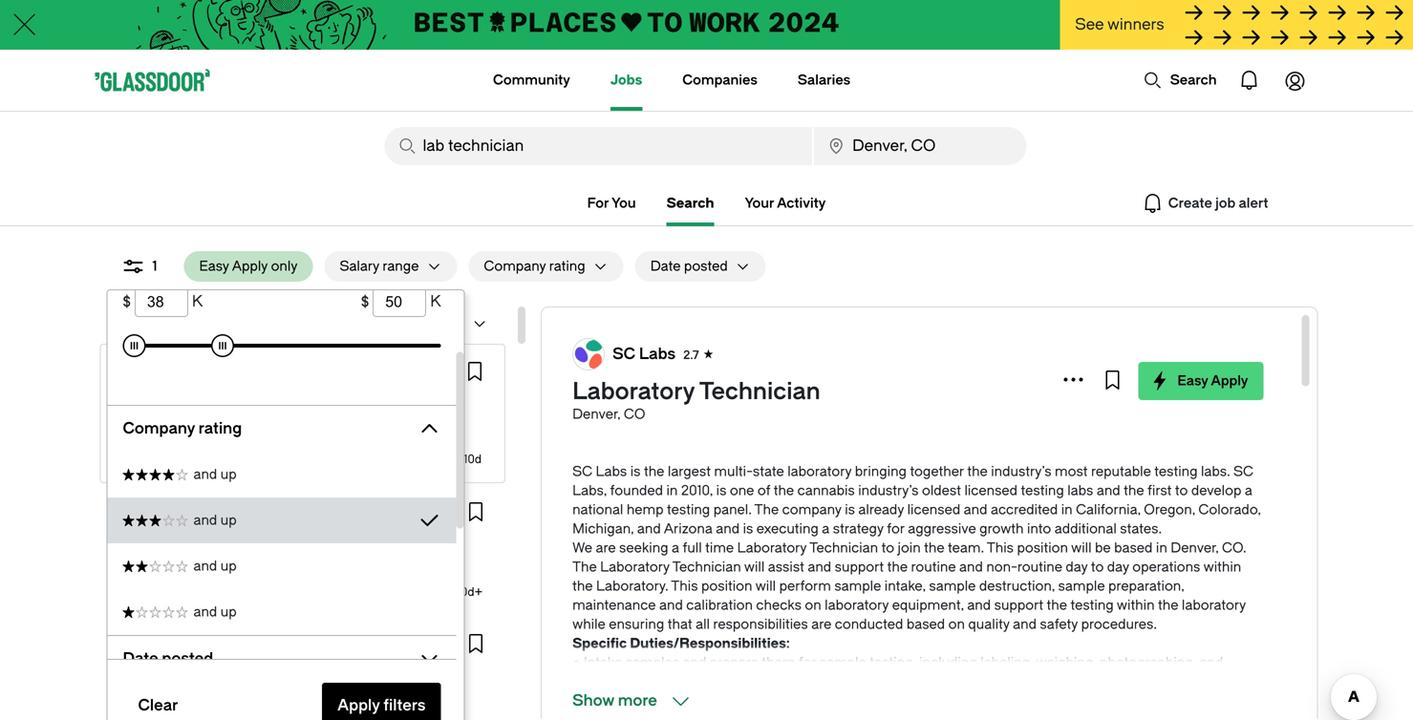 Task type: describe. For each thing, give the bounding box(es) containing it.
prepare
[[710, 655, 759, 671]]

0 vertical spatial position
[[1017, 540, 1068, 556]]

denver, right jobs
[[275, 316, 323, 332]]

est.)
[[243, 567, 265, 580]]

1 horizontal spatial date posted
[[651, 259, 728, 274]]

only
[[271, 259, 298, 274]]

labeling,
[[981, 655, 1033, 671]]

company rating for leftmost company rating dropdown button
[[123, 420, 242, 438]]

1 horizontal spatial posted
[[684, 259, 728, 274]]

$70k
[[154, 567, 182, 580]]

for
[[587, 195, 609, 211]]

assist
[[768, 560, 805, 575]]

denver, inside "laboratory technician denver, co"
[[573, 407, 621, 422]]

sample down be
[[1059, 579, 1105, 594]]

1 horizontal spatial industry's
[[991, 464, 1052, 480]]

of
[[758, 483, 771, 499]]

1 $ from the left
[[123, 293, 131, 311]]

1 vertical spatial for
[[799, 655, 817, 671]]

the right of
[[774, 483, 794, 499]]

none field search location
[[814, 127, 1027, 165]]

none field the search keyword
[[385, 127, 812, 165]]

them
[[762, 655, 796, 671]]

Search keyword field
[[385, 127, 812, 165]]

perform
[[779, 579, 831, 594]]

activity
[[777, 195, 826, 211]]

1 vertical spatial will
[[744, 560, 765, 575]]

10d
[[464, 453, 482, 466]]

specific
[[573, 636, 627, 652]]

2.7
[[684, 349, 699, 362]]

1 button
[[107, 251, 172, 282]]

4 and up from the top
[[194, 605, 237, 620]]

hour
[[222, 434, 249, 447]]

1 horizontal spatial support
[[995, 598, 1044, 614]]

laboratory.
[[596, 579, 669, 594]]

the up safety
[[1047, 598, 1068, 614]]

accredited
[[991, 502, 1058, 518]]

0 vertical spatial within
[[1204, 560, 1242, 575]]

1 vertical spatial technician
[[810, 540, 878, 556]]

company
[[782, 502, 842, 518]]

testing up procedures.
[[1071, 598, 1114, 614]]

winners
[[1108, 16, 1165, 33]]

1 and up from the top
[[194, 467, 237, 483]]

laboratory inside "laboratory technician denver, co"
[[573, 378, 695, 405]]

$45k
[[115, 699, 143, 712]]

intake
[[584, 655, 622, 671]]

0 vertical spatial company rating button
[[469, 251, 586, 282]]

co.
[[1222, 540, 1247, 556]]

0 vertical spatial date
[[651, 259, 681, 274]]

and up quality
[[968, 598, 991, 614]]

easy apply only
[[199, 259, 298, 274]]

2 horizontal spatial sc
[[1234, 464, 1254, 480]]

laboratory technician denver, co
[[573, 378, 821, 422]]

co inside "laboratory technician denver, co"
[[624, 407, 646, 422]]

0 vertical spatial to
[[1175, 483, 1188, 499]]

is up founded
[[631, 464, 641, 480]]

is left one at the right
[[716, 483, 727, 499]]

and up california,
[[1097, 483, 1121, 499]]

labs
[[1068, 483, 1094, 499]]

2 k from the left
[[430, 293, 441, 311]]

the down reputable
[[1124, 483, 1145, 499]]

operations
[[1133, 560, 1201, 575]]

salary range
[[340, 259, 419, 274]]

california,
[[1076, 502, 1141, 518]]

0 vertical spatial the
[[755, 502, 779, 518]]

calibration
[[687, 598, 753, 614]]

additional
[[1055, 521, 1117, 537]]

in right jobs
[[260, 316, 271, 332]]

0 vertical spatial for
[[887, 521, 905, 537]]

lab
[[133, 316, 157, 332]]

and up broomfield, co $50k - $70k (employer est.)
[[194, 513, 217, 529]]

4 and up button from the top
[[108, 590, 456, 636]]

cannabis
[[798, 483, 855, 499]]

3 and up from the top
[[194, 559, 237, 574]]

labs,
[[573, 483, 607, 499]]

$50k
[[115, 567, 143, 580]]

duties/responsibilities:
[[630, 636, 790, 652]]

per
[[201, 434, 219, 447]]

0 horizontal spatial support
[[835, 560, 884, 575]]

salary range button
[[324, 251, 419, 282]]

1 horizontal spatial rating
[[549, 259, 586, 274]]

$65k
[[154, 699, 182, 712]]

full
[[683, 540, 702, 556]]

michigan,
[[573, 521, 634, 537]]

labs.
[[1201, 464, 1231, 480]]

test
[[144, 502, 167, 515]]

equipment,
[[892, 598, 964, 614]]

see
[[1075, 16, 1104, 33]]

into
[[1027, 521, 1052, 537]]

growth
[[980, 521, 1024, 537]]

be
[[1095, 540, 1111, 556]]

preparation,
[[1109, 579, 1185, 594]]

including
[[920, 655, 978, 671]]

2 vertical spatial technician
[[673, 560, 741, 575]]

the right together
[[968, 464, 988, 480]]

your
[[745, 195, 774, 211]]

0 vertical spatial samples
[[626, 655, 680, 671]]

team.
[[948, 540, 984, 556]]

co inside broomfield, co $50k - $70k (employer est.)
[[182, 548, 200, 561]]

is up strategy
[[845, 502, 855, 518]]

intake,
[[885, 579, 926, 594]]

and down "per"
[[194, 467, 217, 483]]

salaries
[[798, 72, 851, 88]]

laboratory down co. at the right bottom of the page
[[1182, 598, 1246, 614]]

2 vertical spatial will
[[756, 579, 776, 594]]

0 vertical spatial on
[[805, 598, 822, 614]]

0 horizontal spatial the
[[573, 560, 597, 575]]

one
[[730, 483, 754, 499]]

2 slider from the left
[[211, 335, 234, 357]]

3 up from the top
[[221, 559, 237, 574]]

jobs list element
[[99, 343, 507, 721]]

1 slider from the left
[[123, 335, 146, 357]]

$20.00
[[161, 434, 198, 447]]

bringing
[[855, 464, 907, 480]]

1 up from the top
[[221, 467, 237, 483]]

Search location field
[[814, 127, 1027, 165]]

and down (employer
[[194, 605, 217, 620]]

job
[[123, 697, 151, 715]]

1 vertical spatial company
[[123, 420, 195, 438]]

1 vertical spatial to
[[882, 540, 895, 556]]

checks
[[756, 598, 802, 614]]

you
[[612, 195, 636, 211]]

(employer
[[185, 567, 240, 580]]

and down panel.
[[716, 521, 740, 537]]

co inside denver, co $19.00 - $20.00 per hour
[[160, 415, 179, 428]]

develop
[[1192, 483, 1242, 499]]

2 vertical spatial a
[[672, 540, 680, 556]]

1 horizontal spatial on
[[949, 617, 965, 633]]

1 horizontal spatial are
[[812, 617, 832, 633]]

0 horizontal spatial company rating button
[[108, 414, 411, 444]]

aggressive
[[908, 521, 977, 537]]

apply for easy apply
[[1211, 373, 1249, 389]]

in down labs at the right bottom of the page
[[1062, 502, 1073, 518]]

testing up arizona
[[667, 502, 710, 518]]

that
[[668, 617, 693, 633]]

all
[[696, 617, 710, 633]]

state
[[753, 464, 784, 480]]

companies
[[683, 72, 758, 88]]

denver, inside sc labs is the largest multi-state laboratory bringing together the industry's most reputable testing labs. sc labs, founded in 2010, is one of the cannabis industry's oldest licensed testing labs and the first to develop a national hemp testing panel. the company is already licensed and accredited in california, oregon, colorado, michigan, and arizona and is executing a strategy for aggressive growth into additional states. we are seeking a full time laboratory technician to join the team. this position will be based in denver, co. the laboratory technician will assist and support the routine and non-routine day to day operations within the laboratory. this position will perform sample intake, sample destruction, sample preparation, maintenance and calibration checks on laboratory equipment, and support the testing within the laboratory while ensuring that all responsibilities are conducted based on quality and safety procedures. specific duties/responsibilities: ● intake samples and prepare them for sample testing, including labeling, weighing, photographing, and organizing samples
[[1171, 540, 1219, 556]]

the down aggressive
[[924, 540, 945, 556]]

for you
[[587, 195, 636, 211]]

0 vertical spatial based
[[1115, 540, 1153, 556]]

laboratory up cannabis in the right bottom of the page
[[788, 464, 852, 480]]

multi-
[[714, 464, 753, 480]]

your activity link
[[745, 192, 826, 215]]

30d+
[[454, 586, 483, 599]]

the up founded
[[644, 464, 665, 480]]

0 horizontal spatial position
[[702, 579, 753, 594]]

0 horizontal spatial based
[[907, 617, 945, 633]]

sample down 'conducted'
[[820, 655, 867, 671]]

0 horizontal spatial posted
[[162, 650, 213, 668]]

already
[[859, 502, 904, 518]]

0 vertical spatial a
[[1245, 483, 1253, 499]]

2 and up from the top
[[194, 513, 237, 529]]

sc labs logo image
[[574, 339, 604, 370]]

hemp
[[627, 502, 664, 518]]

reputable
[[1092, 464, 1152, 480]]

time
[[706, 540, 734, 556]]

testing,
[[870, 655, 916, 671]]

technician
[[160, 316, 227, 332]]

procedures.
[[1082, 617, 1157, 633]]

in up operations
[[1156, 540, 1168, 556]]

the down preparation,
[[1158, 598, 1179, 614]]

and up perform
[[808, 560, 832, 575]]

1 vertical spatial date posted button
[[108, 644, 411, 675]]

we
[[573, 540, 593, 556]]

lottie animation container image
[[1273, 57, 1318, 103]]



Task type: vqa. For each thing, say whether or not it's contained in the screenshot.
State at the bottom
yes



Task type: locate. For each thing, give the bounding box(es) containing it.
sc for sc labs is the largest multi-state laboratory bringing together the industry's most reputable testing labs. sc labs, founded in 2010, is one of the cannabis industry's oldest licensed testing labs and the first to develop a national hemp testing panel. the company is already licensed and accredited in california, oregon, colorado, michigan, and arizona and is executing a strategy for aggressive growth into additional states. we are seeking a full time laboratory technician to join the team. this position will be based in denver, co. the laboratory technician will assist and support the routine and non-routine day to day operations within the laboratory. this position will perform sample intake, sample destruction, sample preparation, maintenance and calibration checks on laboratory equipment, and support the testing within the laboratory while ensuring that all responsibilities are conducted based on quality and safety procedures. specific duties/responsibilities: ● intake samples and prepare them for sample testing, including labeling, weighing, photographing, and organizing samples
[[573, 464, 593, 480]]

apply
[[232, 259, 268, 274], [1211, 373, 1249, 389]]

2 up from the top
[[221, 513, 237, 529]]

and down duties/responsibilities:
[[683, 655, 707, 671]]

will down additional
[[1072, 540, 1092, 556]]

and up down "per"
[[194, 467, 237, 483]]

licensed down oldest
[[908, 502, 961, 518]]

co up $20.00
[[160, 415, 179, 428]]

date posted down origins laboratory inc.
[[123, 650, 213, 668]]

sc
[[613, 346, 636, 363], [573, 464, 593, 480], [1234, 464, 1254, 480]]

co down the salary
[[326, 316, 347, 332]]

and up button down measurement
[[108, 544, 456, 590]]

testing
[[1155, 464, 1198, 480], [1021, 483, 1064, 499], [667, 502, 710, 518], [1071, 598, 1114, 614]]

types
[[154, 697, 195, 715]]

1 and up button from the top
[[108, 452, 456, 498]]

0 vertical spatial labs
[[639, 346, 676, 363]]

37
[[114, 316, 129, 332]]

1 horizontal spatial company rating
[[484, 259, 586, 274]]

apply up the labs.
[[1211, 373, 1249, 389]]

sample
[[835, 579, 882, 594], [929, 579, 976, 594], [1059, 579, 1105, 594], [820, 655, 867, 671]]

0 vertical spatial licensed
[[965, 483, 1018, 499]]

testing up the accredited
[[1021, 483, 1064, 499]]

this down growth
[[987, 540, 1014, 556]]

laboratory up assist
[[737, 540, 807, 556]]

and up button up est.)
[[108, 498, 456, 544]]

and left safety
[[1013, 617, 1037, 633]]

1 vertical spatial date
[[123, 650, 158, 668]]

0 horizontal spatial licensed
[[908, 502, 961, 518]]

bhd test and measurement
[[115, 502, 269, 515]]

0 horizontal spatial date
[[123, 650, 158, 668]]

will left assist
[[744, 560, 765, 575]]

0 vertical spatial easy
[[199, 259, 229, 274]]

licensed up the accredited
[[965, 483, 1018, 499]]

2 vertical spatial -
[[145, 699, 151, 712]]

a down company
[[822, 521, 830, 537]]

1 horizontal spatial apply
[[1211, 373, 1249, 389]]

this up that
[[671, 579, 698, 594]]

0 vertical spatial industry's
[[991, 464, 1052, 480]]

destruction,
[[980, 579, 1055, 594]]

0 horizontal spatial within
[[1117, 598, 1155, 614]]

search button
[[1134, 61, 1227, 99]]

slider down 37 lab technician jobs in denver, co
[[211, 335, 234, 357]]

colorado,
[[1199, 502, 1261, 518]]

and up button down est.)
[[108, 590, 456, 636]]

2 $ from the left
[[361, 293, 369, 311]]

date down origins
[[123, 650, 158, 668]]

search
[[1171, 72, 1217, 88], [667, 195, 714, 211]]

easy apply
[[1178, 373, 1249, 389]]

1 horizontal spatial day
[[1108, 560, 1130, 575]]

is down panel.
[[743, 521, 753, 537]]

day down additional
[[1066, 560, 1088, 575]]

lottie animation container image
[[417, 50, 494, 109], [417, 50, 494, 109], [1227, 57, 1273, 103], [1227, 57, 1273, 103], [1273, 57, 1318, 103], [1144, 71, 1163, 90], [1144, 71, 1163, 90]]

position down into
[[1017, 540, 1068, 556]]

executing
[[757, 521, 819, 537]]

for
[[887, 521, 905, 537], [799, 655, 817, 671]]

1 horizontal spatial date posted button
[[635, 251, 728, 282]]

laboratory left inc.
[[157, 634, 217, 647]]

search right you
[[667, 195, 714, 211]]

0 vertical spatial apply
[[232, 259, 268, 274]]

1 horizontal spatial easy
[[1178, 373, 1209, 389]]

1 vertical spatial this
[[671, 579, 698, 594]]

1 day from the left
[[1066, 560, 1088, 575]]

community link
[[493, 50, 570, 111]]

0 vertical spatial date posted
[[651, 259, 728, 274]]

jobs link
[[611, 50, 643, 111]]

company rating
[[484, 259, 586, 274], [123, 420, 242, 438]]

0 horizontal spatial slider
[[123, 335, 146, 357]]

the down of
[[755, 502, 779, 518]]

technician up state
[[700, 378, 821, 405]]

salary
[[340, 259, 379, 274]]

slider down lab
[[123, 335, 146, 357]]

and down hemp
[[637, 521, 661, 537]]

- inside broomfield, co $50k - $70k (employer est.)
[[146, 567, 151, 580]]

- inside denver, co $19.00 - $20.00 per hour
[[153, 434, 158, 447]]

and right the photographing,
[[1200, 655, 1224, 671]]

easy inside button
[[1178, 373, 1209, 389]]

oregon,
[[1144, 502, 1196, 518]]

rating right $20.00
[[199, 420, 242, 438]]

arizona
[[664, 521, 713, 537]]

sample up 'conducted'
[[835, 579, 882, 594]]

0 vertical spatial support
[[835, 560, 884, 575]]

0 horizontal spatial sc
[[573, 464, 593, 480]]

1 vertical spatial on
[[949, 617, 965, 633]]

search down see winners link
[[1171, 72, 1217, 88]]

search inside search button
[[1171, 72, 1217, 88]]

sc right sc labs logo
[[613, 346, 636, 363]]

denver, up operations
[[1171, 540, 1219, 556]]

founded
[[610, 483, 663, 499]]

1 vertical spatial labs
[[596, 464, 627, 480]]

support down destruction,
[[995, 598, 1044, 614]]

more
[[618, 692, 657, 710]]

1 horizontal spatial date
[[651, 259, 681, 274]]

posted down origins laboratory inc.
[[162, 650, 213, 668]]

the down we
[[573, 560, 597, 575]]

0 horizontal spatial for
[[799, 655, 817, 671]]

0 horizontal spatial are
[[596, 540, 616, 556]]

$
[[123, 293, 131, 311], [361, 293, 369, 311]]

date
[[651, 259, 681, 274], [123, 650, 158, 668]]

testing up "first" in the right of the page
[[1155, 464, 1198, 480]]

and down team.
[[960, 560, 983, 575]]

company rating for company rating dropdown button to the top
[[484, 259, 586, 274]]

$ up 37
[[123, 293, 131, 311]]

0 horizontal spatial search
[[667, 195, 714, 211]]

will up the checks
[[756, 579, 776, 594]]

and up
[[194, 467, 237, 483], [194, 513, 237, 529], [194, 559, 237, 574], [194, 605, 237, 620]]

easy up the labs.
[[1178, 373, 1209, 389]]

1 horizontal spatial within
[[1204, 560, 1242, 575]]

- right $45k
[[145, 699, 151, 712]]

easy
[[199, 259, 229, 274], [1178, 373, 1209, 389]]

date posted button up job types "popup button"
[[108, 644, 411, 675]]

see winners link
[[1060, 0, 1414, 52]]

up up (employer
[[221, 513, 237, 529]]

sc labs is the largest multi-state laboratory bringing together the industry's most reputable testing labs. sc labs, founded in 2010, is one of the cannabis industry's oldest licensed testing labs and the first to develop a national hemp testing panel. the company is already licensed and accredited in california, oregon, colorado, michigan, and arizona and is executing a strategy for aggressive growth into additional states. we are seeking a full time laboratory technician to join the team. this position will be based in denver, co. the laboratory technician will assist and support the routine and non-routine day to day operations within the laboratory. this position will perform sample intake, sample destruction, sample preparation, maintenance and calibration checks on laboratory equipment, and support the testing within the laboratory while ensuring that all responsibilities are conducted based on quality and safety procedures. specific duties/responsibilities: ● intake samples and prepare them for sample testing, including labeling, weighing, photographing, and organizing samples
[[573, 464, 1261, 690]]

job types
[[123, 697, 195, 715]]

jobs
[[611, 72, 643, 88]]

1 horizontal spatial to
[[1091, 560, 1104, 575]]

broomfield,
[[115, 548, 179, 561]]

1 vertical spatial the
[[573, 560, 597, 575]]

laboratory up 'conducted'
[[825, 598, 889, 614]]

within down preparation,
[[1117, 598, 1155, 614]]

company
[[484, 259, 546, 274], [123, 420, 195, 438]]

broomfield, co $50k - $70k (employer est.)
[[115, 548, 265, 580]]

to
[[1175, 483, 1188, 499], [882, 540, 895, 556], [1091, 560, 1104, 575]]

0 horizontal spatial rating
[[199, 420, 242, 438]]

easy inside button
[[199, 259, 229, 274]]

sc labs
[[613, 346, 676, 363]]

- for $70k
[[146, 567, 151, 580]]

37 lab technician jobs in denver, co
[[114, 316, 347, 332]]

for you link
[[587, 192, 636, 215]]

1 vertical spatial posted
[[162, 650, 213, 668]]

technician down time
[[673, 560, 741, 575]]

origins laboratory inc.
[[115, 634, 239, 647]]

easy for easy apply
[[1178, 373, 1209, 389]]

1 vertical spatial licensed
[[908, 502, 961, 518]]

0 horizontal spatial industry's
[[858, 483, 919, 499]]

date down 'search' link
[[651, 259, 681, 274]]

sc for sc labs
[[613, 346, 636, 363]]

up up measurement
[[221, 467, 237, 483]]

0 vertical spatial this
[[987, 540, 1014, 556]]

see winners
[[1075, 16, 1165, 33]]

industry's up already
[[858, 483, 919, 499]]

join
[[898, 540, 921, 556]]

easy right 1
[[199, 259, 229, 274]]

this
[[987, 540, 1014, 556], [671, 579, 698, 594]]

easy for easy apply only
[[199, 259, 229, 274]]

and up up inc.
[[194, 605, 237, 620]]

routine up destruction,
[[1018, 560, 1063, 575]]

states.
[[1120, 521, 1162, 537]]

largest
[[668, 464, 711, 480]]

laboratory up laboratory.
[[600, 560, 670, 575]]

position up calibration
[[702, 579, 753, 594]]

bhd
[[115, 502, 142, 515]]

0 horizontal spatial company rating
[[123, 420, 242, 438]]

apply inside button
[[1211, 373, 1249, 389]]

0 vertical spatial company rating
[[484, 259, 586, 274]]

most
[[1055, 464, 1088, 480]]

1 horizontal spatial search
[[1171, 72, 1217, 88]]

and up growth
[[964, 502, 988, 518]]

0 vertical spatial company
[[484, 259, 546, 274]]

1 routine from the left
[[911, 560, 956, 575]]

$19.00
[[116, 434, 150, 447]]

1 vertical spatial position
[[702, 579, 753, 594]]

are
[[596, 540, 616, 556], [812, 617, 832, 633]]

1 k from the left
[[192, 293, 203, 311]]

1 horizontal spatial $
[[361, 293, 369, 311]]

oldest
[[922, 483, 961, 499]]

company rating list box
[[108, 452, 456, 636]]

technician inside "laboratory technician denver, co"
[[700, 378, 821, 405]]

sc right the labs.
[[1234, 464, 1254, 480]]

denver, down sc labs logo
[[573, 407, 621, 422]]

0 horizontal spatial k
[[192, 293, 203, 311]]

a up colorado,
[[1245, 483, 1253, 499]]

seeking
[[619, 540, 669, 556]]

laboratory inside jobs list element
[[157, 634, 217, 647]]

based down equipment, on the right bottom of page
[[907, 617, 945, 633]]

1 vertical spatial samples
[[642, 674, 696, 690]]

0 horizontal spatial apply
[[232, 259, 268, 274]]

job types button
[[108, 691, 411, 721]]

while
[[573, 617, 606, 633]]

1 horizontal spatial this
[[987, 540, 1014, 556]]

0 vertical spatial rating
[[549, 259, 586, 274]]

0 horizontal spatial $
[[123, 293, 131, 311]]

co up (employer
[[182, 548, 200, 561]]

denver, inside denver, co $19.00 - $20.00 per hour
[[116, 415, 157, 428]]

1 horizontal spatial sc
[[613, 346, 636, 363]]

safety
[[1040, 617, 1078, 633]]

and right $70k on the left of page
[[194, 559, 217, 574]]

0 horizontal spatial company
[[123, 420, 195, 438]]

0 horizontal spatial day
[[1066, 560, 1088, 575]]

the up intake, at the right bottom
[[888, 560, 908, 575]]

1 horizontal spatial labs
[[639, 346, 676, 363]]

$45k - $65k
[[115, 699, 182, 712]]

1 vertical spatial company rating
[[123, 420, 242, 438]]

companies link
[[683, 50, 758, 111]]

labs left 2.7
[[639, 346, 676, 363]]

2 day from the left
[[1108, 560, 1130, 575]]

weighing,
[[1037, 655, 1097, 671]]

based down states.
[[1115, 540, 1153, 556]]

1 vertical spatial easy
[[1178, 373, 1209, 389]]

2010,
[[681, 483, 713, 499]]

posted
[[684, 259, 728, 274], [162, 650, 213, 668]]

0 horizontal spatial date posted
[[123, 650, 213, 668]]

1 horizontal spatial based
[[1115, 540, 1153, 556]]

a
[[1245, 483, 1253, 499], [822, 521, 830, 537], [672, 540, 680, 556]]

together
[[910, 464, 964, 480]]

for up "join" at bottom right
[[887, 521, 905, 537]]

to down be
[[1091, 560, 1104, 575]]

1 horizontal spatial licensed
[[965, 483, 1018, 499]]

measurement
[[193, 502, 269, 515]]

inc.
[[220, 634, 239, 647]]

ensuring
[[609, 617, 665, 633]]

4 up from the top
[[221, 605, 237, 620]]

0 vertical spatial search
[[1171, 72, 1217, 88]]

1 horizontal spatial k
[[430, 293, 441, 311]]

salaries link
[[798, 50, 851, 111]]

apply inside button
[[232, 259, 268, 274]]

slider
[[123, 335, 146, 357], [211, 335, 234, 357]]

technician down strategy
[[810, 540, 878, 556]]

1 horizontal spatial for
[[887, 521, 905, 537]]

1 vertical spatial date posted
[[123, 650, 213, 668]]

1 horizontal spatial position
[[1017, 540, 1068, 556]]

and up left est.)
[[194, 559, 237, 574]]

is
[[631, 464, 641, 480], [716, 483, 727, 499], [845, 502, 855, 518], [743, 521, 753, 537]]

0 horizontal spatial this
[[671, 579, 698, 594]]

technician
[[700, 378, 821, 405], [810, 540, 878, 556], [673, 560, 741, 575]]

- right $19.00
[[153, 434, 158, 447]]

sample up equipment, on the right bottom of page
[[929, 579, 976, 594]]

the up maintenance at left bottom
[[573, 579, 593, 594]]

apply left only
[[232, 259, 268, 274]]

apply for easy apply only
[[232, 259, 268, 274]]

and right test
[[170, 502, 190, 515]]

in left 2010,
[[667, 483, 678, 499]]

up
[[221, 467, 237, 483], [221, 513, 237, 529], [221, 559, 237, 574], [221, 605, 237, 620]]

3 and up button from the top
[[108, 544, 456, 590]]

0 vertical spatial posted
[[684, 259, 728, 274]]

2 and up button from the top
[[108, 498, 456, 544]]

1 vertical spatial search
[[667, 195, 714, 211]]

-
[[153, 434, 158, 447], [146, 567, 151, 580], [145, 699, 151, 712]]

laboratory down sc labs
[[573, 378, 695, 405]]

and inside jobs list element
[[170, 502, 190, 515]]

0 horizontal spatial on
[[805, 598, 822, 614]]

1 horizontal spatial company rating button
[[469, 251, 586, 282]]

1 horizontal spatial slider
[[211, 335, 234, 357]]

easy apply only button
[[184, 251, 313, 282]]

1
[[152, 259, 157, 274]]

and up that
[[659, 598, 683, 614]]

0 horizontal spatial date posted button
[[108, 644, 411, 675]]

0 vertical spatial date posted button
[[635, 251, 728, 282]]

support down strategy
[[835, 560, 884, 575]]

routine down "join" at bottom right
[[911, 560, 956, 575]]

1 vertical spatial rating
[[199, 420, 242, 438]]

1 vertical spatial a
[[822, 521, 830, 537]]

1 vertical spatial within
[[1117, 598, 1155, 614]]

0 horizontal spatial a
[[672, 540, 680, 556]]

show more
[[573, 692, 657, 710]]

2 routine from the left
[[1018, 560, 1063, 575]]

routine
[[911, 560, 956, 575], [1018, 560, 1063, 575]]

labs for sc labs is the largest multi-state laboratory bringing together the industry's most reputable testing labs. sc labs, founded in 2010, is one of the cannabis industry's oldest licensed testing labs and the first to develop a national hemp testing panel. the company is already licensed and accredited in california, oregon, colorado, michigan, and arizona and is executing a strategy for aggressive growth into additional states. we are seeking a full time laboratory technician to join the team. this position will be based in denver, co. the laboratory technician will assist and support the routine and non-routine day to day operations within the laboratory. this position will perform sample intake, sample destruction, sample preparation, maintenance and calibration checks on laboratory equipment, and support the testing within the laboratory while ensuring that all responsibilities are conducted based on quality and safety procedures. specific duties/responsibilities: ● intake samples and prepare them for sample testing, including labeling, weighing, photographing, and organizing samples
[[596, 464, 627, 480]]

labs inside sc labs is the largest multi-state laboratory bringing together the industry's most reputable testing labs. sc labs, founded in 2010, is one of the cannabis industry's oldest licensed testing labs and the first to develop a national hemp testing panel. the company is already licensed and accredited in california, oregon, colorado, michigan, and arizona and is executing a strategy for aggressive growth into additional states. we are seeking a full time laboratory technician to join the team. this position will be based in denver, co. the laboratory technician will assist and support the routine and non-routine day to day operations within the laboratory. this position will perform sample intake, sample destruction, sample preparation, maintenance and calibration checks on laboratory equipment, and support the testing within the laboratory while ensuring that all responsibilities are conducted based on quality and safety procedures. specific duties/responsibilities: ● intake samples and prepare them for sample testing, including labeling, weighing, photographing, and organizing samples
[[596, 464, 627, 480]]

co down sc labs
[[624, 407, 646, 422]]

0 vertical spatial are
[[596, 540, 616, 556]]

0 vertical spatial will
[[1072, 540, 1092, 556]]

- for $20.00
[[153, 434, 158, 447]]

0 vertical spatial technician
[[700, 378, 821, 405]]

posted down 'search' link
[[684, 259, 728, 274]]

show
[[573, 692, 615, 710]]

1 horizontal spatial the
[[755, 502, 779, 518]]

labs for sc labs
[[639, 346, 676, 363]]

0 horizontal spatial to
[[882, 540, 895, 556]]

None field
[[385, 127, 812, 165], [814, 127, 1027, 165], [135, 287, 188, 317], [373, 287, 426, 317], [135, 287, 188, 317], [373, 287, 426, 317]]

1 vertical spatial company rating button
[[108, 414, 411, 444]]

0 vertical spatial -
[[153, 434, 158, 447]]

are down perform
[[812, 617, 832, 633]]



